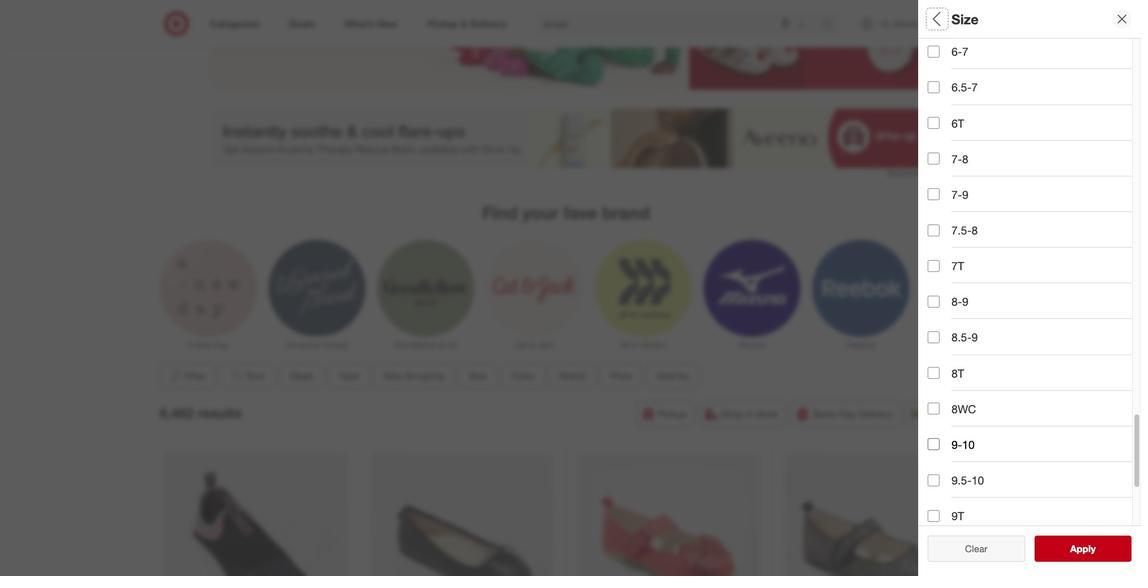 Task type: vqa. For each thing, say whether or not it's contained in the screenshot.
your
yes



Task type: describe. For each thing, give the bounding box(es) containing it.
universal
[[285, 340, 320, 350]]

7.5-
[[952, 223, 972, 237]]

1 horizontal spatial sold by button
[[928, 330, 1141, 372]]

stock
[[1024, 424, 1052, 437]]

of
[[1011, 424, 1021, 437]]

0 horizontal spatial deals button
[[280, 363, 324, 390]]

2
[[962, 12, 966, 20]]

9 for 7-
[[962, 188, 969, 201]]

day inside button
[[840, 409, 856, 421]]

7-9
[[952, 188, 969, 201]]

see results button
[[1035, 536, 1132, 562]]

all in motion link
[[595, 240, 692, 352]]

2 link
[[944, 11, 970, 37]]

clear all
[[959, 543, 994, 555]]

0 horizontal spatial by
[[679, 371, 689, 382]]

filter
[[185, 371, 206, 382]]

fpo/apo
[[928, 384, 979, 397]]

all
[[984, 543, 994, 555]]

9 for 8.5-
[[972, 331, 978, 344]]

Include out of stock checkbox
[[928, 425, 940, 437]]

8wc
[[952, 402, 976, 416]]

sold inside all filters dialog
[[928, 342, 952, 356]]

9.5-10
[[952, 474, 984, 487]]

include out of stock
[[952, 424, 1052, 437]]

8t
[[952, 366, 964, 380]]

colorful
[[260, 5, 298, 19]]

see results
[[1058, 543, 1108, 555]]

a new day
[[187, 340, 229, 350]]

0 vertical spatial size grouping button
[[928, 122, 1141, 163]]

8.5-9 checkbox
[[928, 332, 940, 344]]

shop in store button
[[699, 401, 786, 428]]

sort button
[[220, 363, 275, 390]]

0 horizontal spatial color button
[[502, 363, 545, 390]]

6-7
[[952, 45, 969, 58]]

goodfellow & co link
[[377, 240, 474, 352]]

9-10 checkbox
[[928, 439, 940, 451]]

store
[[756, 409, 778, 421]]

fpo/apo button
[[928, 372, 1141, 413]]

mizuno image
[[703, 240, 800, 337]]

color inside all filters dialog
[[928, 217, 957, 231]]

asics
[[960, 340, 979, 350]]

your
[[522, 202, 559, 224]]

filters
[[948, 10, 985, 27]]

8-
[[952, 295, 962, 309]]

8T checkbox
[[928, 367, 940, 379]]

reebok link
[[812, 240, 909, 352]]

6,462 results
[[160, 405, 242, 421]]

results for see results
[[1078, 543, 1108, 555]]

7t
[[952, 259, 964, 273]]

search button
[[817, 11, 846, 39]]

9.5-
[[952, 474, 972, 487]]

apply button
[[1035, 536, 1132, 562]]

find
[[482, 202, 518, 224]]

8-9
[[952, 295, 969, 309]]

7 for 6-
[[962, 45, 969, 58]]

same day delivery
[[812, 409, 893, 421]]

price button inside all filters dialog
[[928, 288, 1141, 330]]

1 vertical spatial sold
[[657, 371, 676, 382]]

deals button inside all filters dialog
[[928, 39, 1141, 80]]

asics link
[[921, 240, 1018, 352]]

with colorful holiday slippers for all.
[[236, 5, 414, 19]]

reebok
[[846, 340, 875, 350]]

7T checkbox
[[928, 260, 940, 272]]

0 horizontal spatial color
[[512, 371, 535, 382]]

include
[[952, 424, 989, 437]]

8 for 7.5-
[[972, 223, 978, 237]]

cat & jack link
[[486, 240, 583, 352]]

by inside all filters dialog
[[955, 342, 968, 356]]

mizuno link
[[703, 240, 800, 352]]

9-10
[[952, 438, 975, 452]]

8 for 7-
[[962, 152, 969, 166]]

universal thread image
[[268, 240, 365, 337]]

co
[[446, 340, 457, 350]]

9 for 8-
[[962, 295, 969, 309]]

out
[[992, 424, 1008, 437]]

price inside all filters dialog
[[928, 301, 956, 314]]

9.5-10 checkbox
[[928, 475, 940, 487]]

same
[[812, 409, 837, 421]]

motion
[[640, 340, 666, 350]]

6,462
[[160, 405, 194, 421]]

new
[[195, 340, 212, 350]]

0 vertical spatial brand button
[[928, 247, 1141, 288]]

shipping button
[[905, 401, 973, 428]]

all for all in motion
[[620, 340, 629, 350]]

pickup
[[658, 409, 687, 421]]

find your fave brand
[[482, 202, 650, 224]]

1 vertical spatial size grouping button
[[374, 363, 454, 390]]

shop
[[721, 409, 744, 421]]

deals inside all filters dialog
[[928, 51, 958, 65]]

& for cat
[[530, 340, 535, 350]]

in
[[631, 340, 638, 350]]

8.5-9
[[952, 331, 978, 344]]

all.
[[400, 5, 414, 19]]

brand
[[602, 202, 650, 224]]

mizuno
[[738, 340, 765, 350]]

a new day link
[[160, 240, 256, 352]]

7-9 checkbox
[[928, 189, 940, 201]]

slippers
[[340, 5, 380, 19]]

8.5-
[[952, 331, 972, 344]]

goodfellow & co
[[394, 340, 457, 350]]

asics image
[[921, 240, 1018, 337]]

search
[[817, 19, 846, 31]]

goodfellow
[[394, 340, 437, 350]]

6-
[[952, 45, 962, 58]]

6-7 checkbox
[[928, 46, 940, 58]]

filter button
[[160, 363, 215, 390]]

clear for clear all
[[959, 543, 982, 555]]

0 horizontal spatial price button
[[600, 363, 642, 390]]

1 vertical spatial deals
[[290, 371, 314, 382]]

brand inside all filters dialog
[[928, 259, 960, 273]]



Task type: locate. For each thing, give the bounding box(es) containing it.
1 horizontal spatial size grouping
[[928, 134, 1003, 148]]

& left co
[[439, 340, 444, 350]]

color down 7-9 checkbox
[[928, 217, 957, 231]]

jack
[[537, 340, 554, 350]]

2 vertical spatial 9
[[972, 331, 978, 344]]

0 vertical spatial 9
[[962, 188, 969, 201]]

color button
[[928, 205, 1141, 247], [502, 363, 545, 390]]

results
[[198, 405, 242, 421], [1078, 543, 1108, 555]]

type
[[928, 93, 953, 106], [339, 371, 359, 382]]

7-8 checkbox
[[928, 153, 940, 165]]

sold by button
[[928, 330, 1141, 372], [647, 363, 699, 390]]

6.5-7
[[952, 80, 978, 94]]

9T checkbox
[[928, 510, 940, 522]]

7
[[962, 45, 969, 58], [972, 80, 978, 94]]

a new day image
[[160, 240, 256, 337]]

8WC checkbox
[[928, 403, 940, 415]]

size grouping inside all filters dialog
[[928, 134, 1003, 148]]

10 for 9-
[[962, 438, 975, 452]]

sold by inside all filters dialog
[[928, 342, 968, 356]]

0 vertical spatial deals button
[[928, 39, 1141, 80]]

type up 6t checkbox
[[928, 93, 953, 106]]

cat & jack image
[[486, 240, 583, 337]]

all for all filters
[[928, 10, 944, 27]]

1 vertical spatial type button
[[328, 363, 369, 390]]

0 horizontal spatial size button
[[459, 363, 497, 390]]

1 horizontal spatial grouping
[[953, 134, 1003, 148]]

1 horizontal spatial deals button
[[928, 39, 1141, 80]]

1 horizontal spatial color button
[[928, 205, 1141, 247]]

sold by down 'motion'
[[657, 371, 689, 382]]

color
[[928, 217, 957, 231], [512, 371, 535, 382]]

apply
[[1070, 543, 1096, 555]]

sold up 8t checkbox on the bottom right
[[928, 342, 952, 356]]

1 vertical spatial color button
[[502, 363, 545, 390]]

delivery
[[859, 409, 893, 421]]

sold
[[928, 342, 952, 356], [657, 371, 676, 382]]

1 vertical spatial sold by
[[657, 371, 689, 382]]

0 vertical spatial color button
[[928, 205, 1141, 247]]

6T checkbox
[[928, 117, 940, 129]]

type down thread
[[339, 371, 359, 382]]

speedo women's surf strider water shoes image
[[164, 453, 347, 577], [164, 453, 347, 577]]

0 vertical spatial 7-
[[952, 152, 962, 166]]

0 vertical spatial sold
[[928, 342, 952, 356]]

in
[[746, 409, 754, 421]]

a
[[187, 340, 193, 350]]

1 vertical spatial deals button
[[280, 363, 324, 390]]

all
[[928, 10, 944, 27], [620, 340, 629, 350]]

results inside button
[[1078, 543, 1108, 555]]

toddler girls' melanie dressy ballet flats - cat & jack™ red image
[[578, 453, 761, 577], [578, 453, 761, 577]]

sold by up 8t
[[928, 342, 968, 356]]

same day delivery button
[[790, 401, 901, 428]]

0 horizontal spatial 8
[[962, 152, 969, 166]]

1 vertical spatial all
[[620, 340, 629, 350]]

results right the see
[[1078, 543, 1108, 555]]

7-8
[[952, 152, 969, 166]]

holiday
[[301, 5, 337, 19]]

1 horizontal spatial price
[[928, 301, 956, 314]]

1 vertical spatial price button
[[600, 363, 642, 390]]

size dialog
[[918, 0, 1141, 577]]

clear inside all filters dialog
[[959, 543, 982, 555]]

& for goodfellow
[[439, 340, 444, 350]]

1 horizontal spatial 7
[[972, 80, 978, 94]]

all left in
[[620, 340, 629, 350]]

0 horizontal spatial size grouping button
[[374, 363, 454, 390]]

1 vertical spatial results
[[1078, 543, 1108, 555]]

2 clear from the left
[[965, 543, 988, 555]]

8-9 checkbox
[[928, 296, 940, 308]]

clear for clear
[[965, 543, 988, 555]]

cat & jack
[[514, 340, 554, 350]]

10 down include
[[962, 438, 975, 452]]

8 right 7-8 option
[[962, 152, 969, 166]]

0 vertical spatial 10
[[962, 438, 975, 452]]

1 horizontal spatial sold by
[[928, 342, 968, 356]]

1 vertical spatial price
[[610, 371, 632, 382]]

day right 'same'
[[840, 409, 856, 421]]

8
[[962, 152, 969, 166], [972, 223, 978, 237]]

1 horizontal spatial results
[[1078, 543, 1108, 555]]

shop in store
[[721, 409, 778, 421]]

for
[[383, 5, 397, 19]]

results for 6,462 results
[[198, 405, 242, 421]]

0 vertical spatial size grouping
[[928, 134, 1003, 148]]

with
[[236, 5, 257, 19]]

0 vertical spatial sold by
[[928, 342, 968, 356]]

6.5-
[[952, 80, 972, 94]]

9-
[[952, 438, 962, 452]]

1 horizontal spatial size grouping button
[[928, 122, 1141, 163]]

1 horizontal spatial price button
[[928, 288, 1141, 330]]

by up 8t
[[955, 342, 968, 356]]

girls' diana slip-on ballet flats - cat & jack™ image
[[371, 453, 554, 577], [371, 453, 554, 577]]

1 vertical spatial 7-
[[952, 188, 962, 201]]

0 vertical spatial by
[[955, 342, 968, 356]]

0 horizontal spatial brand button
[[550, 363, 595, 390]]

sponsored
[[888, 169, 923, 178]]

0 horizontal spatial size grouping
[[384, 371, 444, 382]]

1 vertical spatial color
[[512, 371, 535, 382]]

7.5-8 checkbox
[[928, 224, 940, 236]]

deals
[[928, 51, 958, 65], [290, 371, 314, 382]]

universal thread
[[285, 340, 348, 350]]

9t
[[952, 509, 964, 523]]

results right 6,462
[[198, 405, 242, 421]]

price button
[[928, 288, 1141, 330], [600, 363, 642, 390]]

0 vertical spatial size button
[[928, 163, 1141, 205]]

size grouping down goodfellow
[[384, 371, 444, 382]]

brand button
[[928, 247, 1141, 288], [550, 363, 595, 390]]

clear inside size dialog
[[965, 543, 988, 555]]

6.5-7 checkbox
[[928, 81, 940, 93]]

day right new
[[214, 340, 229, 350]]

10 for 9.5-
[[972, 474, 984, 487]]

1 horizontal spatial &
[[530, 340, 535, 350]]

0 horizontal spatial &
[[439, 340, 444, 350]]

all left 2
[[928, 10, 944, 27]]

1 horizontal spatial 8
[[972, 223, 978, 237]]

7- right 7-9 checkbox
[[952, 188, 962, 201]]

0 vertical spatial all
[[928, 10, 944, 27]]

size inside size dialog
[[952, 10, 979, 27]]

deals down universal
[[290, 371, 314, 382]]

0 horizontal spatial deals
[[290, 371, 314, 382]]

type inside all filters dialog
[[928, 93, 953, 106]]

1 vertical spatial grouping
[[404, 371, 444, 382]]

sold down 'motion'
[[657, 371, 676, 382]]

size grouping button
[[928, 122, 1141, 163], [374, 363, 454, 390]]

0 horizontal spatial all
[[620, 340, 629, 350]]

1 vertical spatial 7
[[972, 80, 978, 94]]

grouping up 7-8
[[953, 134, 1003, 148]]

1 7- from the top
[[952, 152, 962, 166]]

fave
[[563, 202, 597, 224]]

1 vertical spatial day
[[840, 409, 856, 421]]

1 horizontal spatial brand
[[928, 259, 960, 273]]

1 horizontal spatial type button
[[928, 80, 1141, 122]]

pickup button
[[636, 401, 694, 428]]

10
[[962, 438, 975, 452], [972, 474, 984, 487]]

1 horizontal spatial sold
[[928, 342, 952, 356]]

0 horizontal spatial sold by
[[657, 371, 689, 382]]

1 vertical spatial size button
[[459, 363, 497, 390]]

price
[[928, 301, 956, 314], [610, 371, 632, 382]]

0 horizontal spatial 7
[[962, 45, 969, 58]]

1 horizontal spatial all
[[928, 10, 944, 27]]

1 horizontal spatial brand button
[[928, 247, 1141, 288]]

all inside dialog
[[928, 10, 944, 27]]

grouping inside all filters dialog
[[953, 134, 1003, 148]]

see
[[1058, 543, 1075, 555]]

universal thread link
[[268, 240, 365, 352]]

7 for 6.5-
[[972, 80, 978, 94]]

0 vertical spatial type
[[928, 93, 953, 106]]

0 horizontal spatial brand
[[560, 371, 585, 382]]

1 horizontal spatial deals
[[928, 51, 958, 65]]

8 right 7.5-8 checkbox
[[972, 223, 978, 237]]

0 horizontal spatial sold
[[657, 371, 676, 382]]

7-
[[952, 152, 962, 166], [952, 188, 962, 201]]

thread
[[322, 340, 348, 350]]

1 horizontal spatial size button
[[928, 163, 1141, 205]]

0 vertical spatial color
[[928, 217, 957, 231]]

grouping
[[953, 134, 1003, 148], [404, 371, 444, 382]]

size button
[[928, 163, 1141, 205], [459, 363, 497, 390]]

1 vertical spatial size grouping
[[384, 371, 444, 382]]

0 vertical spatial type button
[[928, 80, 1141, 122]]

day
[[214, 340, 229, 350], [840, 409, 856, 421]]

1 vertical spatial brand
[[560, 371, 585, 382]]

0 vertical spatial price button
[[928, 288, 1141, 330]]

0 horizontal spatial price
[[610, 371, 632, 382]]

1 vertical spatial by
[[679, 371, 689, 382]]

0 horizontal spatial sold by button
[[647, 363, 699, 390]]

1 horizontal spatial by
[[955, 342, 968, 356]]

1 vertical spatial type
[[339, 371, 359, 382]]

sort
[[246, 371, 265, 382]]

10 down 9-10
[[972, 474, 984, 487]]

all in motion
[[620, 340, 666, 350]]

all filters dialog
[[918, 0, 1141, 577]]

0 vertical spatial price
[[928, 301, 956, 314]]

clear button
[[928, 536, 1025, 562]]

all in motion image
[[595, 240, 692, 337]]

9
[[962, 188, 969, 201], [962, 295, 969, 309], [972, 331, 978, 344]]

1 vertical spatial 9
[[962, 295, 969, 309]]

0 horizontal spatial type
[[339, 371, 359, 382]]

price down in
[[610, 371, 632, 382]]

1 horizontal spatial type
[[928, 93, 953, 106]]

shipping
[[927, 409, 965, 421]]

0 horizontal spatial grouping
[[404, 371, 444, 382]]

1 vertical spatial 10
[[972, 474, 984, 487]]

toddler girls' anastasia dressy ballet flats - cat & jack™ image
[[785, 453, 968, 577], [785, 453, 968, 577]]

clear
[[959, 543, 982, 555], [965, 543, 988, 555]]

size
[[952, 10, 979, 27], [928, 134, 950, 148], [928, 176, 950, 189], [384, 371, 402, 382], [469, 371, 487, 382]]

1 & from the left
[[439, 340, 444, 350]]

& right cat
[[530, 340, 535, 350]]

1 vertical spatial brand button
[[550, 363, 595, 390]]

1 horizontal spatial color
[[928, 217, 957, 231]]

color down cat
[[512, 371, 535, 382]]

deals up '6.5-7' checkbox
[[928, 51, 958, 65]]

0 vertical spatial day
[[214, 340, 229, 350]]

1 clear from the left
[[959, 543, 982, 555]]

0 horizontal spatial results
[[198, 405, 242, 421]]

2 & from the left
[[530, 340, 535, 350]]

7.5-8
[[952, 223, 978, 237]]

6t
[[952, 116, 964, 130]]

reebok image
[[812, 240, 909, 337]]

clear all button
[[928, 536, 1025, 562]]

grouping down "goodfellow & co"
[[404, 371, 444, 382]]

all filters
[[928, 10, 985, 27]]

0 horizontal spatial type button
[[328, 363, 369, 390]]

1 vertical spatial 8
[[972, 223, 978, 237]]

What can we help you find? suggestions appear below search field
[[536, 11, 825, 37]]

advertisement region
[[210, 109, 923, 168]]

0 vertical spatial brand
[[928, 259, 960, 273]]

7- right 7-8 option
[[952, 152, 962, 166]]

goodfellow & co image
[[377, 240, 474, 337]]

size grouping up 7-8
[[928, 134, 1003, 148]]

0 vertical spatial results
[[198, 405, 242, 421]]

by up pickup
[[679, 371, 689, 382]]

0 vertical spatial 7
[[962, 45, 969, 58]]

0 vertical spatial grouping
[[953, 134, 1003, 148]]

1 horizontal spatial day
[[840, 409, 856, 421]]

7- for 8
[[952, 152, 962, 166]]

7- for 9
[[952, 188, 962, 201]]

price up 8.5-9 checkbox
[[928, 301, 956, 314]]

0 vertical spatial 8
[[962, 152, 969, 166]]

0 horizontal spatial day
[[214, 340, 229, 350]]

0 vertical spatial deals
[[928, 51, 958, 65]]

cat
[[514, 340, 527, 350]]

2 7- from the top
[[952, 188, 962, 201]]



